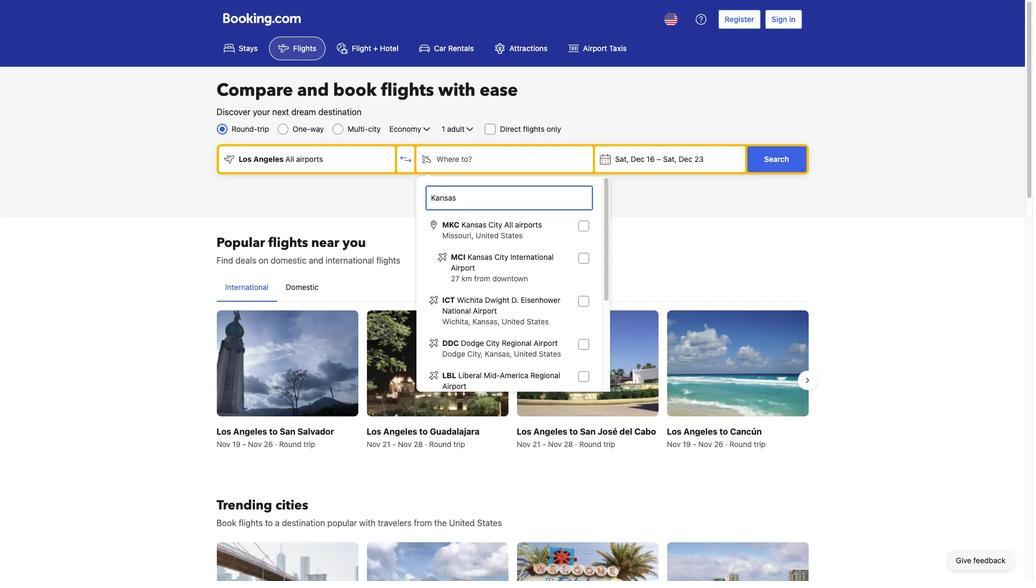 Task type: locate. For each thing, give the bounding box(es) containing it.
los
[[239, 155, 252, 164], [217, 427, 231, 437], [367, 427, 382, 437], [517, 427, 532, 437], [667, 427, 682, 437]]

book
[[333, 79, 377, 102]]

flights right international
[[376, 256, 401, 265]]

destination down cities
[[282, 519, 325, 528]]

4 · from the left
[[726, 440, 728, 449]]

los inside los angeles to san josé del cabo nov 21 - nov 28 · round trip
[[517, 427, 532, 437]]

los for los angeles to cancún
[[667, 427, 682, 437]]

1 horizontal spatial 19
[[683, 440, 691, 449]]

destination
[[318, 107, 362, 117], [282, 519, 325, 528]]

· inside los angeles to san salvador nov 19 - nov 26 · round trip
[[275, 440, 277, 449]]

flights down "trending"
[[239, 519, 263, 528]]

united inside mkc kansas city all airports missouri, united states
[[476, 231, 499, 240]]

from right km
[[474, 274, 491, 283]]

sat, left 16
[[615, 155, 629, 164]]

0 vertical spatial dodge
[[461, 339, 484, 348]]

to inside los angeles to guadalajara nov 21 - nov 28 · round trip
[[419, 427, 428, 437]]

states
[[501, 231, 523, 240], [527, 317, 549, 326], [539, 349, 561, 359], [477, 519, 502, 528]]

wichita
[[457, 296, 483, 305]]

round inside los angeles to san salvador nov 19 - nov 26 · round trip
[[279, 440, 302, 449]]

0 horizontal spatial sat,
[[615, 155, 629, 164]]

1 vertical spatial airports
[[515, 220, 542, 229]]

trip down the cancún at the bottom right
[[754, 440, 766, 449]]

to left the cancún at the bottom right
[[720, 427, 728, 437]]

1 vertical spatial kansas
[[468, 252, 493, 262]]

with inside trending cities book flights to a destination popular with travelers from the united states
[[359, 519, 376, 528]]

28 inside los angeles to san josé del cabo nov 21 - nov 28 · round trip
[[564, 440, 573, 449]]

los for los angeles to guadalajara
[[367, 427, 382, 437]]

0 horizontal spatial with
[[359, 519, 376, 528]]

1 vertical spatial kansas,
[[485, 349, 512, 359]]

mid-
[[484, 371, 500, 380]]

trip inside los angeles to san salvador nov 19 - nov 26 · round trip
[[304, 440, 315, 449]]

kansas city international airport
[[451, 252, 554, 272]]

flights up economy
[[381, 79, 434, 102]]

1 round from the left
[[279, 440, 302, 449]]

sat, dec 16 – sat, dec 23 button
[[596, 146, 745, 172]]

josé
[[598, 427, 618, 437]]

angeles inside los angeles to san salvador nov 19 - nov 26 · round trip
[[233, 427, 267, 437]]

feedback
[[974, 556, 1006, 565]]

from inside press enter to select airport, and then press spacebar to add another airport element
[[474, 274, 491, 283]]

wichita dwight d. eisenhower national airport
[[443, 296, 561, 315]]

1 26 from the left
[[264, 440, 273, 449]]

0 horizontal spatial san
[[280, 427, 296, 437]]

economy
[[390, 124, 421, 134]]

nov
[[217, 440, 230, 449], [248, 440, 262, 449], [367, 440, 381, 449], [398, 440, 412, 449], [517, 440, 531, 449], [548, 440, 562, 449], [667, 440, 681, 449], [699, 440, 712, 449]]

2 - from the left
[[393, 440, 396, 449]]

from inside trending cities book flights to a destination popular with travelers from the united states
[[414, 519, 432, 528]]

flights left only
[[523, 124, 545, 134]]

1 vertical spatial dodge
[[443, 349, 466, 359]]

search button
[[747, 146, 807, 172]]

your
[[253, 107, 270, 117]]

round down salvador
[[279, 440, 302, 449]]

2 round from the left
[[429, 440, 452, 449]]

2 19 from the left
[[683, 440, 691, 449]]

1 san from the left
[[280, 427, 296, 437]]

Airport or city text field
[[430, 192, 589, 204]]

round
[[279, 440, 302, 449], [429, 440, 452, 449], [580, 440, 602, 449], [730, 440, 752, 449]]

angeles for los angeles to san josé del cabo
[[534, 427, 568, 437]]

to left josé
[[570, 427, 578, 437]]

kansas, up the mid-
[[485, 349, 512, 359]]

0 vertical spatial city
[[489, 220, 503, 229]]

los angeles to guadalajara image
[[367, 311, 508, 417]]

city down the wichita, kansas, united states
[[486, 339, 500, 348]]

·
[[275, 440, 277, 449], [425, 440, 427, 449], [575, 440, 577, 449], [726, 440, 728, 449]]

1 horizontal spatial 28
[[564, 440, 573, 449]]

flights inside the compare and book flights with ease discover your next dream destination
[[381, 79, 434, 102]]

region
[[208, 306, 817, 454]]

domestic button
[[277, 273, 327, 301]]

1 28 from the left
[[414, 440, 423, 449]]

airport
[[583, 44, 607, 53], [451, 263, 475, 272], [473, 306, 497, 315], [534, 339, 558, 348], [443, 382, 467, 391]]

0 vertical spatial and
[[297, 79, 329, 102]]

1 horizontal spatial 26
[[715, 440, 724, 449]]

0 horizontal spatial all
[[286, 155, 294, 164]]

missouri,
[[443, 231, 474, 240]]

4 - from the left
[[693, 440, 697, 449]]

all down airport or city text box
[[505, 220, 513, 229]]

kansas, down wichita dwight d. eisenhower national airport
[[473, 317, 500, 326]]

and up dream
[[297, 79, 329, 102]]

flights up the domestic
[[268, 234, 308, 252]]

airport inside "ddc dodge city regional airport dodge city, kansas, united states"
[[534, 339, 558, 348]]

3 - from the left
[[543, 440, 546, 449]]

0 vertical spatial from
[[474, 274, 491, 283]]

airport up km
[[451, 263, 475, 272]]

taxis
[[609, 44, 627, 53]]

airports down one-way
[[296, 155, 323, 164]]

2 dec from the left
[[679, 155, 693, 164]]

0 vertical spatial kansas
[[462, 220, 487, 229]]

mci
[[451, 252, 466, 262]]

1 vertical spatial and
[[309, 256, 324, 265]]

to left guadalajara
[[419, 427, 428, 437]]

international up downtown
[[511, 252, 554, 262]]

trip down guadalajara
[[454, 440, 465, 449]]

deals
[[236, 256, 256, 265]]

cabo
[[635, 427, 657, 437]]

destination inside trending cities book flights to a destination popular with travelers from the united states
[[282, 519, 325, 528]]

angeles inside los angeles to san josé del cabo nov 21 - nov 28 · round trip
[[534, 427, 568, 437]]

2 · from the left
[[425, 440, 427, 449]]

1 horizontal spatial san
[[580, 427, 596, 437]]

trip down salvador
[[304, 440, 315, 449]]

dec left 16
[[631, 155, 645, 164]]

los angeles all airports
[[239, 155, 323, 164]]

city inside "ddc dodge city regional airport dodge city, kansas, united states"
[[486, 339, 500, 348]]

0 horizontal spatial 28
[[414, 440, 423, 449]]

lbl
[[443, 371, 456, 380]]

to inside los angeles to cancún nov 19 - nov 26 · round trip
[[720, 427, 728, 437]]

los angeles to san josé del cabo image
[[517, 311, 659, 417]]

0 vertical spatial all
[[286, 155, 294, 164]]

where
[[437, 155, 459, 164]]

regional right america
[[531, 371, 561, 380]]

salvador
[[298, 427, 334, 437]]

destination up multi-
[[318, 107, 362, 117]]

0 horizontal spatial 26
[[264, 440, 273, 449]]

san inside los angeles to san salvador nov 19 - nov 26 · round trip
[[280, 427, 296, 437]]

kansas up "missouri,"
[[462, 220, 487, 229]]

0 vertical spatial destination
[[318, 107, 362, 117]]

1 vertical spatial all
[[505, 220, 513, 229]]

with inside the compare and book flights with ease discover your next dream destination
[[439, 79, 476, 102]]

san left salvador
[[280, 427, 296, 437]]

with
[[439, 79, 476, 102], [359, 519, 376, 528]]

8 nov from the left
[[699, 440, 712, 449]]

los inside los angeles to cancún nov 19 - nov 26 · round trip
[[667, 427, 682, 437]]

airport inside liberal mid-america regional airport
[[443, 382, 467, 391]]

21
[[383, 440, 391, 449], [533, 440, 541, 449]]

2 21 from the left
[[533, 440, 541, 449]]

1 horizontal spatial 21
[[533, 440, 541, 449]]

sat, right –
[[663, 155, 677, 164]]

2 sat, from the left
[[663, 155, 677, 164]]

travelers
[[378, 519, 412, 528]]

dodge
[[461, 339, 484, 348], [443, 349, 466, 359]]

19 inside los angeles to cancún nov 19 - nov 26 · round trip
[[683, 440, 691, 449]]

to left a
[[265, 519, 273, 528]]

0 vertical spatial with
[[439, 79, 476, 102]]

28
[[414, 440, 423, 449], [564, 440, 573, 449]]

1 horizontal spatial dec
[[679, 155, 693, 164]]

international inside button
[[225, 283, 269, 292]]

from
[[474, 274, 491, 283], [414, 519, 432, 528]]

trip down josé
[[604, 440, 616, 449]]

multi-
[[348, 124, 368, 134]]

on
[[259, 256, 268, 265]]

26 inside los angeles to san salvador nov 19 - nov 26 · round trip
[[264, 440, 273, 449]]

united right "missouri,"
[[476, 231, 499, 240]]

international
[[511, 252, 554, 262], [225, 283, 269, 292]]

2 26 from the left
[[715, 440, 724, 449]]

2 vertical spatial city
[[486, 339, 500, 348]]

attractions
[[510, 44, 548, 53]]

city inside mkc kansas city all airports missouri, united states
[[489, 220, 503, 229]]

1 horizontal spatial airports
[[515, 220, 542, 229]]

dodge up city,
[[461, 339, 484, 348]]

round down guadalajara
[[429, 440, 452, 449]]

round down josé
[[580, 440, 602, 449]]

airports down airport or city text box
[[515, 220, 542, 229]]

kansas
[[462, 220, 487, 229], [468, 252, 493, 262]]

1 vertical spatial destination
[[282, 519, 325, 528]]

regional for america
[[531, 371, 561, 380]]

san
[[280, 427, 296, 437], [580, 427, 596, 437]]

1 horizontal spatial from
[[474, 274, 491, 283]]

0 horizontal spatial dec
[[631, 155, 645, 164]]

28 inside los angeles to guadalajara nov 21 - nov 28 · round trip
[[414, 440, 423, 449]]

with right 'popular'
[[359, 519, 376, 528]]

united right the the
[[449, 519, 475, 528]]

ict
[[443, 296, 455, 305]]

kansas inside kansas city international airport
[[468, 252, 493, 262]]

1 horizontal spatial all
[[505, 220, 513, 229]]

1 · from the left
[[275, 440, 277, 449]]

register
[[725, 15, 755, 24]]

0 horizontal spatial 21
[[383, 440, 391, 449]]

flights
[[381, 79, 434, 102], [523, 124, 545, 134], [268, 234, 308, 252], [376, 256, 401, 265], [239, 519, 263, 528]]

1 vertical spatial international
[[225, 283, 269, 292]]

-
[[243, 440, 246, 449], [393, 440, 396, 449], [543, 440, 546, 449], [693, 440, 697, 449]]

trip inside los angeles to guadalajara nov 21 - nov 28 · round trip
[[454, 440, 465, 449]]

21 inside los angeles to san josé del cabo nov 21 - nov 28 · round trip
[[533, 440, 541, 449]]

–
[[657, 155, 661, 164]]

· inside los angeles to guadalajara nov 21 - nov 28 · round trip
[[425, 440, 427, 449]]

3 · from the left
[[575, 440, 577, 449]]

0 vertical spatial regional
[[502, 339, 532, 348]]

los angeles to san salvador image
[[217, 311, 358, 417]]

give feedback button
[[948, 551, 1015, 571]]

1 horizontal spatial international
[[511, 252, 554, 262]]

angeles for los angeles to san salvador
[[233, 427, 267, 437]]

flight
[[352, 44, 371, 53]]

1 - from the left
[[243, 440, 246, 449]]

regional inside liberal mid-america regional airport
[[531, 371, 561, 380]]

regional inside "ddc dodge city regional airport dodge city, kansas, united states"
[[502, 339, 532, 348]]

international inside kansas city international airport
[[511, 252, 554, 262]]

los angeles to cancún image
[[667, 311, 809, 417]]

2 san from the left
[[580, 427, 596, 437]]

1 19 from the left
[[232, 440, 241, 449]]

airport down eisenhower
[[534, 339, 558, 348]]

united up america
[[514, 349, 537, 359]]

0 horizontal spatial 19
[[232, 440, 241, 449]]

1 horizontal spatial with
[[439, 79, 476, 102]]

del
[[620, 427, 633, 437]]

airport down lbl on the left bottom of page
[[443, 382, 467, 391]]

way
[[310, 124, 324, 134]]

round down the cancún at the bottom right
[[730, 440, 752, 449]]

from left the the
[[414, 519, 432, 528]]

and down near
[[309, 256, 324, 265]]

booking.com logo image
[[223, 13, 301, 26], [223, 13, 301, 26]]

angeles inside los angeles to guadalajara nov 21 - nov 28 · round trip
[[384, 427, 417, 437]]

1 vertical spatial from
[[414, 519, 432, 528]]

3 round from the left
[[580, 440, 602, 449]]

san inside los angeles to san josé del cabo nov 21 - nov 28 · round trip
[[580, 427, 596, 437]]

0 horizontal spatial from
[[414, 519, 432, 528]]

dwight
[[485, 296, 510, 305]]

city for all
[[489, 220, 503, 229]]

0 horizontal spatial airports
[[296, 155, 323, 164]]

to inside los angeles to san josé del cabo nov 21 - nov 28 · round trip
[[570, 427, 578, 437]]

to inside los angeles to san salvador nov 19 - nov 26 · round trip
[[269, 427, 278, 437]]

kansas inside mkc kansas city all airports missouri, united states
[[462, 220, 487, 229]]

1 sat, from the left
[[615, 155, 629, 164]]

and
[[297, 79, 329, 102], [309, 256, 324, 265]]

city for regional
[[486, 339, 500, 348]]

with up "adult"
[[439, 79, 476, 102]]

to inside trending cities book flights to a destination popular with travelers from the united states
[[265, 519, 273, 528]]

tab list
[[217, 273, 809, 303]]

1 vertical spatial regional
[[531, 371, 561, 380]]

0 horizontal spatial international
[[225, 283, 269, 292]]

2 28 from the left
[[564, 440, 573, 449]]

rentals
[[448, 44, 474, 53]]

airport taxis
[[583, 44, 627, 53]]

kansas right mci
[[468, 252, 493, 262]]

flight + hotel
[[352, 44, 399, 53]]

0 vertical spatial international
[[511, 252, 554, 262]]

dodge down ddc
[[443, 349, 466, 359]]

1 horizontal spatial sat,
[[663, 155, 677, 164]]

sat, dec 16 – sat, dec 23
[[615, 155, 704, 164]]

angeles inside los angeles to cancún nov 19 - nov 26 · round trip
[[684, 427, 718, 437]]

states inside trending cities book flights to a destination popular with travelers from the united states
[[477, 519, 502, 528]]

city down airport or city text box
[[489, 220, 503, 229]]

in
[[790, 15, 796, 24]]

0 vertical spatial airports
[[296, 155, 323, 164]]

all
[[286, 155, 294, 164], [505, 220, 513, 229]]

regional for city
[[502, 339, 532, 348]]

city up downtown
[[495, 252, 509, 262]]

find
[[217, 256, 233, 265]]

airport up the wichita, kansas, united states
[[473, 306, 497, 315]]

international down deals
[[225, 283, 269, 292]]

regional down the wichita, kansas, united states
[[502, 339, 532, 348]]

mkc
[[443, 220, 460, 229]]

4 round from the left
[[730, 440, 752, 449]]

1 vertical spatial with
[[359, 519, 376, 528]]

popular
[[217, 234, 265, 252]]

dec left the 23 at the top of page
[[679, 155, 693, 164]]

- inside los angeles to cancún nov 19 - nov 26 · round trip
[[693, 440, 697, 449]]

to left salvador
[[269, 427, 278, 437]]

1 vertical spatial city
[[495, 252, 509, 262]]

los inside los angeles to san salvador nov 19 - nov 26 · round trip
[[217, 427, 231, 437]]

one-way
[[293, 124, 324, 134]]

book
[[217, 519, 237, 528]]

san left josé
[[580, 427, 596, 437]]

1 21 from the left
[[383, 440, 391, 449]]

all down one-
[[286, 155, 294, 164]]

compare
[[217, 79, 293, 102]]

los inside los angeles to guadalajara nov 21 - nov 28 · round trip
[[367, 427, 382, 437]]

trip inside los angeles to san josé del cabo nov 21 - nov 28 · round trip
[[604, 440, 616, 449]]



Task type: describe. For each thing, give the bounding box(es) containing it.
domestic
[[271, 256, 307, 265]]

destination inside the compare and book flights with ease discover your next dream destination
[[318, 107, 362, 117]]

international
[[326, 256, 374, 265]]

· inside los angeles to san josé del cabo nov 21 - nov 28 · round trip
[[575, 440, 577, 449]]

angeles for los angeles to guadalajara
[[384, 427, 417, 437]]

only
[[547, 124, 561, 134]]

wichita, kansas, united states
[[443, 317, 549, 326]]

4 nov from the left
[[398, 440, 412, 449]]

give feedback
[[956, 556, 1006, 565]]

16
[[647, 155, 655, 164]]

los angeles to san salvador nov 19 - nov 26 · round trip
[[217, 427, 334, 449]]

los angeles to cancún nov 19 - nov 26 · round trip
[[667, 427, 766, 449]]

sign in link
[[765, 10, 802, 29]]

register link
[[719, 10, 761, 29]]

san for salvador
[[280, 427, 296, 437]]

7 nov from the left
[[667, 440, 681, 449]]

the
[[434, 519, 447, 528]]

ddc dodge city regional airport dodge city, kansas, united states
[[443, 339, 561, 359]]

city,
[[468, 349, 483, 359]]

+
[[373, 44, 378, 53]]

dream
[[291, 107, 316, 117]]

a
[[275, 519, 280, 528]]

wichita,
[[443, 317, 471, 326]]

international button
[[217, 273, 277, 301]]

press enter to select airport, and then press spacebar to add another airport element
[[425, 215, 594, 536]]

and inside the compare and book flights with ease discover your next dream destination
[[297, 79, 329, 102]]

united inside trending cities book flights to a destination popular with travelers from the united states
[[449, 519, 475, 528]]

stays
[[239, 44, 258, 53]]

search
[[765, 155, 790, 164]]

discover
[[217, 107, 251, 117]]

1
[[442, 124, 445, 134]]

flights link
[[269, 37, 326, 60]]

next
[[272, 107, 289, 117]]

airport taxis link
[[559, 37, 636, 60]]

compare and book flights with ease discover your next dream destination
[[217, 79, 518, 117]]

cities
[[276, 497, 308, 515]]

liberal mid-america regional airport
[[443, 371, 561, 391]]

los for los angeles to san salvador
[[217, 427, 231, 437]]

23
[[695, 155, 704, 164]]

1 nov from the left
[[217, 440, 230, 449]]

21 inside los angeles to guadalajara nov 21 - nov 28 · round trip
[[383, 440, 391, 449]]

airport left taxis
[[583, 44, 607, 53]]

ddc
[[443, 339, 459, 348]]

states inside "ddc dodge city regional airport dodge city, kansas, united states"
[[539, 349, 561, 359]]

los for los angeles
[[239, 155, 252, 164]]

united inside "ddc dodge city regional airport dodge city, kansas, united states"
[[514, 349, 537, 359]]

popular flights near you find deals on domestic and international flights
[[217, 234, 401, 265]]

eisenhower
[[521, 296, 561, 305]]

trip down your
[[257, 124, 269, 134]]

round-
[[232, 124, 257, 134]]

· inside los angeles to cancún nov 19 - nov 26 · round trip
[[726, 440, 728, 449]]

kansas, inside "ddc dodge city regional airport dodge city, kansas, united states"
[[485, 349, 512, 359]]

flights inside trending cities book flights to a destination popular with travelers from the united states
[[239, 519, 263, 528]]

adult
[[447, 124, 465, 134]]

angeles for los angeles
[[254, 155, 284, 164]]

to for nov
[[269, 427, 278, 437]]

region containing los angeles to san salvador
[[208, 306, 817, 454]]

round inside los angeles to san josé del cabo nov 21 - nov 28 · round trip
[[580, 440, 602, 449]]

hotel
[[380, 44, 399, 53]]

trending cities book flights to a destination popular with travelers from the united states
[[217, 497, 502, 528]]

1 adult
[[442, 124, 465, 134]]

city inside kansas city international airport
[[495, 252, 509, 262]]

angeles for los angeles to cancún
[[684, 427, 718, 437]]

you
[[343, 234, 366, 252]]

round inside los angeles to guadalajara nov 21 - nov 28 · round trip
[[429, 440, 452, 449]]

all inside mkc kansas city all airports missouri, united states
[[505, 220, 513, 229]]

direct
[[500, 124, 521, 134]]

0 vertical spatial kansas,
[[473, 317, 500, 326]]

where to? button
[[417, 146, 593, 172]]

attractions link
[[485, 37, 557, 60]]

trip inside los angeles to cancún nov 19 - nov 26 · round trip
[[754, 440, 766, 449]]

27
[[451, 274, 460, 283]]

stays link
[[215, 37, 267, 60]]

airport inside wichita dwight d. eisenhower national airport
[[473, 306, 497, 315]]

tab list containing international
[[217, 273, 809, 303]]

national
[[443, 306, 471, 315]]

los angeles to san josé del cabo nov 21 - nov 28 · round trip
[[517, 427, 657, 449]]

near
[[311, 234, 339, 252]]

car
[[434, 44, 446, 53]]

los for los angeles to san josé del cabo
[[517, 427, 532, 437]]

27 km from downtown
[[451, 274, 528, 283]]

where to?
[[437, 155, 472, 164]]

- inside los angeles to san salvador nov 19 - nov 26 · round trip
[[243, 440, 246, 449]]

to?
[[462, 155, 472, 164]]

to for 21
[[419, 427, 428, 437]]

multi-city
[[348, 124, 381, 134]]

sign
[[772, 15, 788, 24]]

cancún
[[730, 427, 762, 437]]

to for del
[[570, 427, 578, 437]]

round inside los angeles to cancún nov 19 - nov 26 · round trip
[[730, 440, 752, 449]]

- inside los angeles to guadalajara nov 21 - nov 28 · round trip
[[393, 440, 396, 449]]

domestic
[[286, 283, 319, 292]]

19 inside los angeles to san salvador nov 19 - nov 26 · round trip
[[232, 440, 241, 449]]

and inside popular flights near you find deals on domestic and international flights
[[309, 256, 324, 265]]

liberal
[[459, 371, 482, 380]]

states inside mkc kansas city all airports missouri, united states
[[501, 231, 523, 240]]

flight + hotel link
[[328, 37, 408, 60]]

trending
[[217, 497, 272, 515]]

downtown
[[493, 274, 528, 283]]

airport inside kansas city international airport
[[451, 263, 475, 272]]

ease
[[480, 79, 518, 102]]

airports inside mkc kansas city all airports missouri, united states
[[515, 220, 542, 229]]

6 nov from the left
[[548, 440, 562, 449]]

san for josé
[[580, 427, 596, 437]]

round-trip
[[232, 124, 269, 134]]

one-
[[293, 124, 310, 134]]

- inside los angeles to san josé del cabo nov 21 - nov 28 · round trip
[[543, 440, 546, 449]]

popular
[[328, 519, 357, 528]]

26 inside los angeles to cancún nov 19 - nov 26 · round trip
[[715, 440, 724, 449]]

3 nov from the left
[[367, 440, 381, 449]]

1 dec from the left
[[631, 155, 645, 164]]

to for 19
[[720, 427, 728, 437]]

2 nov from the left
[[248, 440, 262, 449]]

car rentals
[[434, 44, 474, 53]]

flights
[[293, 44, 317, 53]]

sign in
[[772, 15, 796, 24]]

5 nov from the left
[[517, 440, 531, 449]]

united down wichita dwight d. eisenhower national airport
[[502, 317, 525, 326]]

direct flights only
[[500, 124, 561, 134]]



Task type: vqa. For each thing, say whether or not it's contained in the screenshot.
17 February 2024 'option'
no



